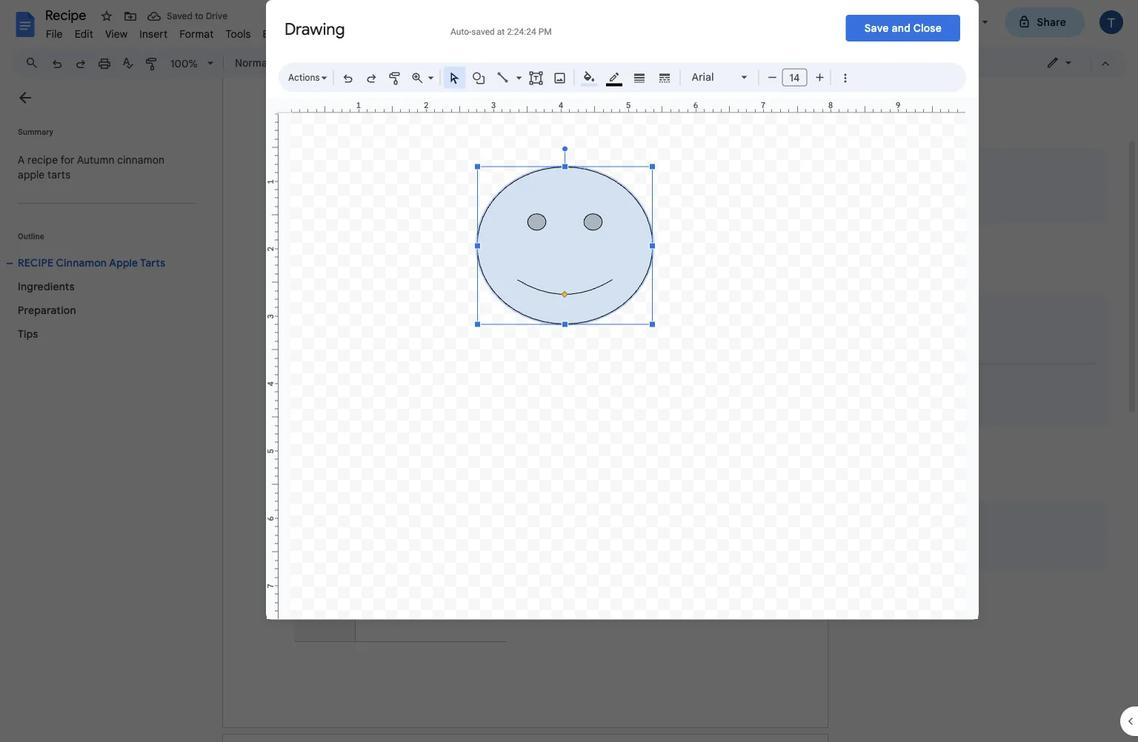 Task type: vqa. For each thing, say whether or not it's contained in the screenshot.
lear
no



Task type: locate. For each thing, give the bounding box(es) containing it.
tara schultz 2:15 pm today
[[892, 308, 954, 332], [892, 516, 954, 540]]

1 tara from the top
[[892, 162, 914, 175]]

delete:
[[859, 342, 893, 354]]

tara schultz image up find
[[859, 372, 883, 396]]

tara up "8"
[[892, 516, 914, 529]]

2:15 pm
[[892, 321, 923, 332], [892, 529, 923, 540]]

2 schultz from the top
[[916, 308, 954, 321]]

3 schultz from the top
[[916, 373, 954, 386]]

saved
[[472, 26, 495, 37]]

0 vertical spatial 2:15 pm
[[892, 321, 923, 332]]

4 tara schultz image from the top
[[859, 515, 883, 539]]

Star checkbox
[[96, 6, 117, 27]]

tara schultz 2:15 pm today up replace: "8" with "4-10"
[[892, 516, 954, 540]]

0 vertical spatial tara schultz 2:15 pm today
[[892, 308, 954, 332]]

1 2:15 pm from the top
[[892, 321, 923, 332]]

auto-saved at 2:24:24 pm
[[451, 26, 552, 37]]

2 2:15 pm from the top
[[892, 529, 923, 540]]

tara
[[892, 162, 914, 175], [892, 308, 914, 321], [892, 373, 914, 386], [892, 516, 914, 529]]

tara schultz image
[[859, 161, 883, 185], [859, 308, 883, 331], [859, 372, 883, 396], [859, 515, 883, 539]]

4 schultz from the top
[[916, 516, 954, 529]]

schultz for fourth tara schultz image from the bottom
[[916, 162, 954, 175]]

Menus field
[[19, 53, 51, 73]]

tara schultz image up replace
[[859, 161, 883, 185]]

2:15 pm up "280"
[[892, 321, 923, 332]]

2 tara schultz 2:15 pm today from the top
[[892, 516, 954, 540]]

today
[[927, 175, 952, 186], [925, 321, 950, 332], [925, 386, 950, 397], [925, 529, 950, 540]]

today right 2:16 pm
[[925, 386, 950, 397]]

today up 'tara schultz 2:16 pm today'
[[925, 321, 950, 332]]

2:15 pm up "8"
[[892, 529, 923, 540]]

find out
[[859, 404, 899, 417]]

menu bar banner
[[0, 0, 1138, 743]]

10"
[[957, 549, 972, 561]]

schultz inside 'tara schultz 2:16 pm today'
[[916, 373, 954, 386]]

tara up replace later
[[892, 162, 914, 175]]

2:15 pm for "8"
[[892, 529, 923, 540]]

saved
[[167, 11, 193, 22]]

schultz up later
[[916, 162, 954, 175]]

2:07 pm
[[892, 175, 925, 186]]

schultz
[[916, 162, 954, 175], [916, 308, 954, 321], [916, 373, 954, 386], [916, 516, 954, 529]]

main toolbar
[[44, 0, 932, 575]]

schultz inside tara schultz 2:07 pm today
[[916, 162, 954, 175]]

today right 2:07 pm
[[927, 175, 952, 186]]

tara schultz 2:15 pm today up "280"
[[892, 308, 954, 332]]

"8"
[[903, 549, 918, 561]]

"280"
[[896, 342, 923, 354]]

drawing
[[285, 19, 345, 39]]

2 tara from the top
[[892, 308, 914, 321]]

menu bar
[[40, 19, 355, 44]]

tara schultz 2:16 pm today
[[892, 373, 954, 397]]

menu bar inside menu bar banner
[[40, 19, 355, 44]]

3 tara from the top
[[892, 373, 914, 386]]

share. private to only me. image
[[1018, 15, 1031, 29]]

drive
[[206, 11, 228, 22]]

tara schultz image up delete:
[[859, 308, 883, 331]]

saved to drive button
[[144, 6, 231, 27]]

tara down "280"
[[892, 373, 914, 386]]

drawing application
[[0, 0, 1138, 743]]

schultz down "280"
[[916, 373, 954, 386]]

schultz up "280"
[[916, 308, 954, 321]]

2 tara schultz image from the top
[[859, 308, 883, 331]]

saved to drive
[[167, 11, 228, 22]]

1 vertical spatial 2:15 pm
[[892, 529, 923, 540]]

tara schultz 2:15 pm today for delete: "280"
[[892, 308, 954, 332]]

schultz for 3rd tara schultz image from the bottom
[[916, 308, 954, 321]]

tara up "280"
[[892, 308, 914, 321]]

4 tara from the top
[[892, 516, 914, 529]]

1 vertical spatial tara schultz 2:15 pm today
[[892, 516, 954, 540]]

tara schultz image up replace:
[[859, 515, 883, 539]]

2:15 pm for "280"
[[892, 321, 923, 332]]

replace: "8" with "4-10"
[[859, 549, 972, 561]]

1 tara schultz 2:15 pm today from the top
[[892, 308, 954, 332]]

1 tara schultz image from the top
[[859, 161, 883, 185]]

schultz up with
[[916, 516, 954, 529]]

delete: "280"
[[859, 342, 923, 354]]

1 schultz from the top
[[916, 162, 954, 175]]



Task type: describe. For each thing, give the bounding box(es) containing it.
close
[[914, 21, 942, 34]]

today inside tara schultz 2:07 pm today
[[927, 175, 952, 186]]

replace later
[[863, 196, 926, 209]]

auto-
[[451, 26, 472, 37]]

save
[[865, 21, 889, 34]]

today inside 'tara schultz 2:16 pm today'
[[925, 386, 950, 397]]

schultz for 4th tara schultz image
[[916, 516, 954, 529]]

2:16 pm
[[892, 386, 923, 397]]

tara schultz 2:15 pm today for with
[[892, 516, 954, 540]]

replace:
[[859, 549, 901, 561]]

drawing dialog
[[266, 0, 979, 620]]

schultz for 3rd tara schultz image
[[916, 373, 954, 386]]

drawing heading
[[285, 19, 433, 39]]

"4-
[[943, 549, 957, 561]]

out
[[883, 404, 899, 417]]

2:24:24
[[507, 26, 536, 37]]

tara schultz 2:07 pm today
[[892, 162, 954, 186]]

later
[[904, 196, 926, 209]]

save and close button
[[846, 15, 961, 42]]

to
[[195, 11, 204, 22]]

tara inside 'tara schultz 2:16 pm today'
[[892, 373, 914, 386]]

3 tara schultz image from the top
[[859, 372, 883, 396]]

find
[[859, 404, 880, 417]]

replace
[[863, 196, 901, 209]]

Rename text field
[[40, 6, 95, 24]]

and
[[892, 21, 911, 34]]

at
[[497, 26, 505, 37]]

today up with
[[925, 529, 950, 540]]

save and close
[[865, 21, 942, 34]]

pm
[[539, 26, 552, 37]]

with
[[921, 549, 940, 561]]

tara inside tara schultz 2:07 pm today
[[892, 162, 914, 175]]



